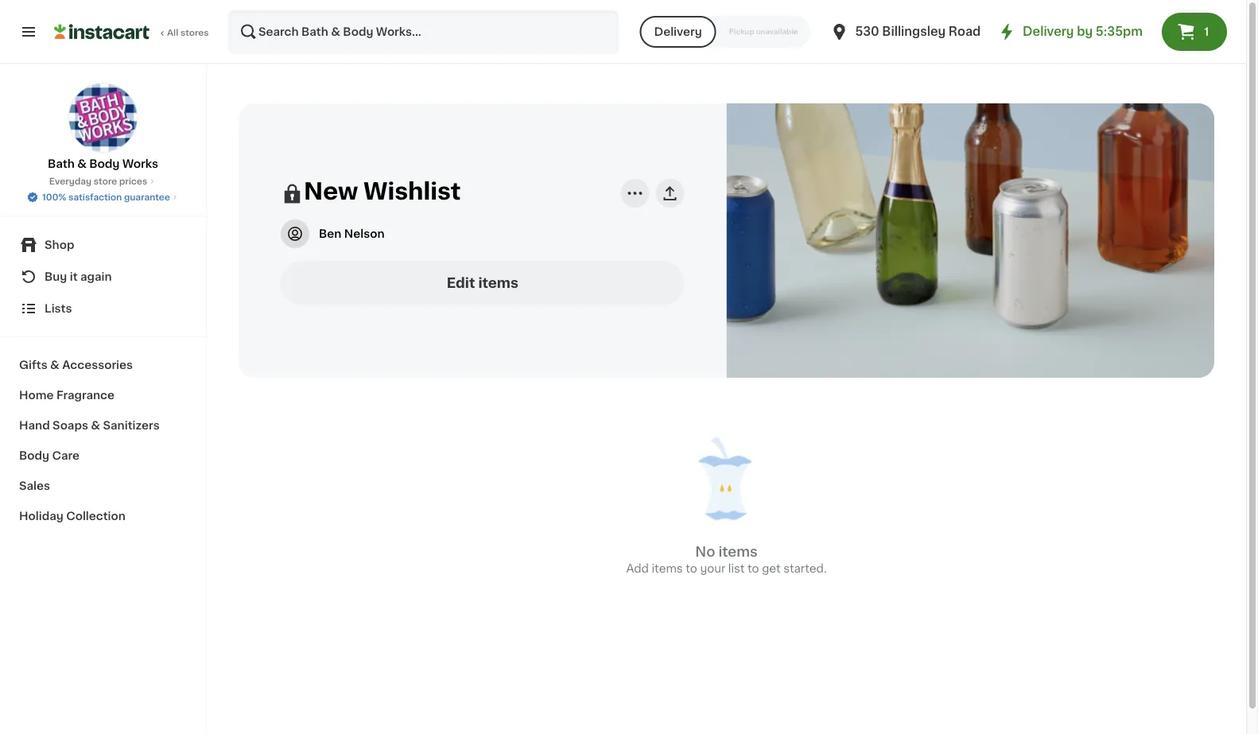 Task type: describe. For each thing, give the bounding box(es) containing it.
lists link
[[10, 293, 197, 325]]

bath
[[48, 158, 75, 169]]

stores
[[181, 28, 209, 37]]

2 horizontal spatial &
[[91, 420, 100, 431]]

no items add items to your list to get started.
[[626, 545, 827, 574]]

billingsley
[[883, 26, 946, 37]]

Search field
[[229, 11, 618, 53]]

edit items button
[[281, 261, 685, 306]]

fragrance
[[56, 390, 115, 401]]

bath & body works
[[48, 158, 158, 169]]

list
[[729, 563, 745, 574]]

all stores
[[167, 28, 209, 37]]

delivery for delivery by 5:35pm
[[1023, 26, 1074, 37]]

2 vertical spatial items
[[652, 563, 683, 574]]

road
[[949, 26, 981, 37]]

everyday
[[49, 177, 92, 186]]

delivery for delivery
[[654, 26, 702, 37]]

soaps
[[53, 420, 88, 431]]

bath & body works logo image
[[68, 83, 138, 153]]

gifts & accessories link
[[10, 350, 197, 380]]

body care link
[[10, 441, 197, 471]]

works
[[122, 158, 158, 169]]

holiday collection
[[19, 511, 126, 522]]

edit items
[[447, 277, 519, 290]]

100%
[[42, 193, 66, 202]]

no
[[696, 545, 716, 559]]

nelson
[[344, 228, 385, 240]]

new
[[304, 180, 358, 203]]

it
[[70, 271, 78, 282]]

wishlist
[[364, 180, 461, 203]]

service type group
[[640, 16, 811, 48]]

530 billingsley road
[[856, 26, 981, 37]]

care
[[52, 450, 80, 461]]

0 horizontal spatial body
[[19, 450, 49, 461]]

530 billingsley road button
[[830, 10, 981, 54]]

new wishlist
[[304, 180, 461, 203]]

& for bath
[[77, 158, 87, 169]]

2 to from the left
[[748, 563, 760, 574]]

all stores link
[[54, 10, 210, 54]]

lists
[[45, 303, 72, 314]]

shop
[[45, 239, 74, 251]]

home fragrance link
[[10, 380, 197, 411]]

everyday store prices
[[49, 177, 147, 186]]

get
[[762, 563, 781, 574]]

sales link
[[10, 471, 197, 501]]

hand
[[19, 420, 50, 431]]

everyday store prices link
[[49, 175, 157, 188]]

100% satisfaction guarantee button
[[26, 188, 180, 204]]



Task type: locate. For each thing, give the bounding box(es) containing it.
collection
[[66, 511, 126, 522]]

1 horizontal spatial &
[[77, 158, 87, 169]]

to left your
[[686, 563, 698, 574]]

bath & body works link
[[48, 83, 158, 172]]

gifts & accessories
[[19, 360, 133, 371]]

530
[[856, 26, 880, 37]]

items for no
[[719, 545, 758, 559]]

&
[[77, 158, 87, 169], [50, 360, 59, 371], [91, 420, 100, 431]]

0 horizontal spatial delivery
[[654, 26, 702, 37]]

body
[[89, 158, 120, 169], [19, 450, 49, 461]]

accessories
[[62, 360, 133, 371]]

ben nelson
[[319, 228, 385, 240]]

& for gifts
[[50, 360, 59, 371]]

home fragrance
[[19, 390, 115, 401]]

& right 'soaps'
[[91, 420, 100, 431]]

body down hand
[[19, 450, 49, 461]]

sales
[[19, 481, 50, 492]]

None search field
[[228, 10, 619, 54]]

5:35pm
[[1096, 26, 1143, 37]]

1 horizontal spatial to
[[748, 563, 760, 574]]

items
[[478, 277, 519, 290], [719, 545, 758, 559], [652, 563, 683, 574]]

items right add
[[652, 563, 683, 574]]

2 horizontal spatial items
[[719, 545, 758, 559]]

items right edit
[[478, 277, 519, 290]]

items up list
[[719, 545, 758, 559]]

satisfaction
[[69, 193, 122, 202]]

store
[[94, 177, 117, 186]]

& right the bath
[[77, 158, 87, 169]]

0 horizontal spatial items
[[478, 277, 519, 290]]

prices
[[119, 177, 147, 186]]

0 horizontal spatial to
[[686, 563, 698, 574]]

to right list
[[748, 563, 760, 574]]

0 vertical spatial &
[[77, 158, 87, 169]]

items inside button
[[478, 277, 519, 290]]

delivery inside button
[[654, 26, 702, 37]]

edit
[[447, 277, 475, 290]]

0 vertical spatial items
[[478, 277, 519, 290]]

instacart logo image
[[54, 22, 150, 41]]

100% satisfaction guarantee
[[42, 193, 170, 202]]

ben
[[319, 228, 342, 240]]

by
[[1077, 26, 1093, 37]]

1 vertical spatial &
[[50, 360, 59, 371]]

0 horizontal spatial &
[[50, 360, 59, 371]]

delivery by 5:35pm link
[[998, 22, 1143, 41]]

buy
[[45, 271, 67, 282]]

sanitizers
[[103, 420, 160, 431]]

delivery by 5:35pm
[[1023, 26, 1143, 37]]

1 vertical spatial items
[[719, 545, 758, 559]]

to
[[686, 563, 698, 574], [748, 563, 760, 574]]

delivery button
[[640, 16, 717, 48]]

1
[[1205, 26, 1210, 37]]

guarantee
[[124, 193, 170, 202]]

1 horizontal spatial delivery
[[1023, 26, 1074, 37]]

gifts
[[19, 360, 47, 371]]

1 button
[[1162, 13, 1228, 51]]

again
[[80, 271, 112, 282]]

buy it again link
[[10, 261, 197, 293]]

delivery
[[1023, 26, 1074, 37], [654, 26, 702, 37]]

shop link
[[10, 229, 197, 261]]

body care
[[19, 450, 80, 461]]

2 vertical spatial &
[[91, 420, 100, 431]]

holiday
[[19, 511, 63, 522]]

home
[[19, 390, 54, 401]]

0 vertical spatial body
[[89, 158, 120, 169]]

buy it again
[[45, 271, 112, 282]]

hand soaps & sanitizers link
[[10, 411, 197, 441]]

1 to from the left
[[686, 563, 698, 574]]

add
[[626, 563, 649, 574]]

items for edit
[[478, 277, 519, 290]]

all
[[167, 28, 178, 37]]

body up store
[[89, 158, 120, 169]]

1 vertical spatial body
[[19, 450, 49, 461]]

1 horizontal spatial body
[[89, 158, 120, 169]]

& right gifts
[[50, 360, 59, 371]]

started.
[[784, 563, 827, 574]]

your
[[700, 563, 726, 574]]

hand soaps & sanitizers
[[19, 420, 160, 431]]

1 horizontal spatial items
[[652, 563, 683, 574]]

holiday collection link
[[10, 501, 197, 531]]



Task type: vqa. For each thing, say whether or not it's contained in the screenshot.
the Add promo code or gift card button
no



